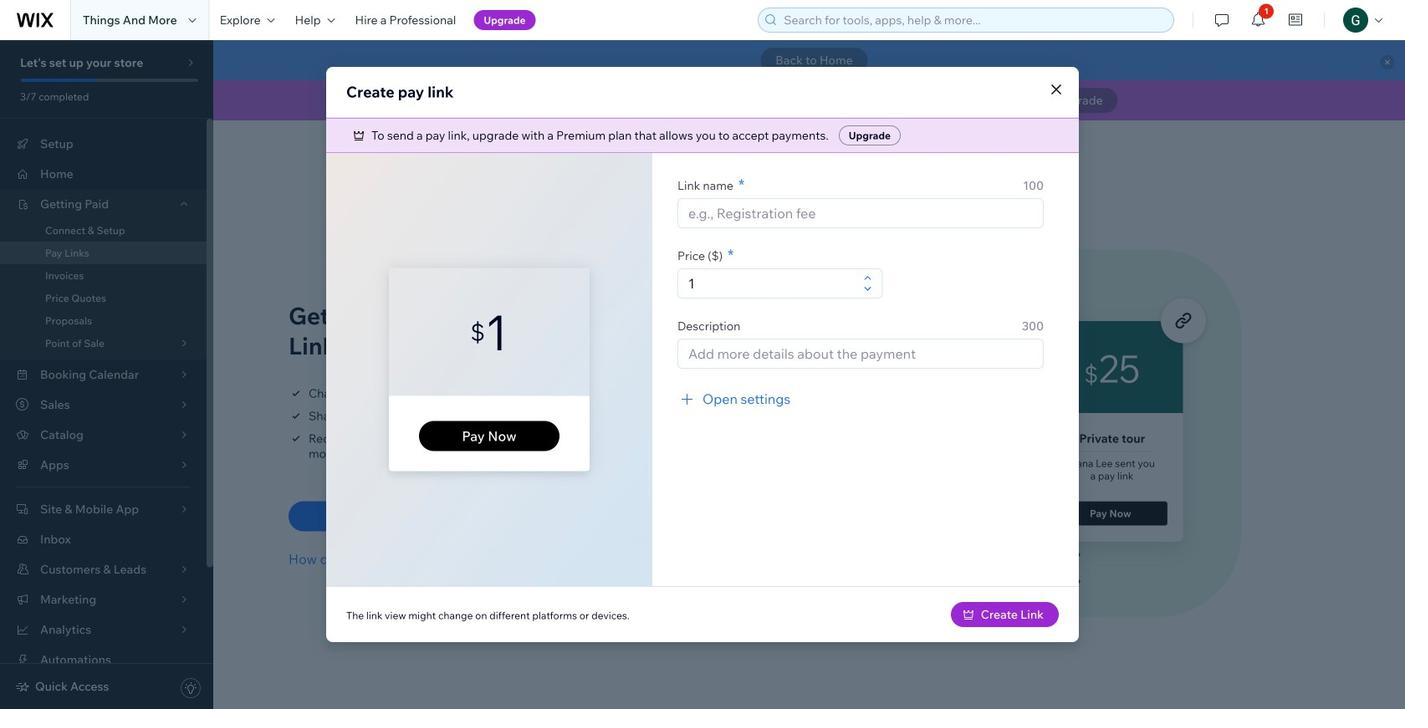 Task type: describe. For each thing, give the bounding box(es) containing it.
sidebar element
[[0, 40, 213, 710]]

Search for tools, apps, help & more... field
[[779, 8, 1169, 32]]

Add more details about the payment field
[[684, 340, 1039, 368]]



Task type: locate. For each thing, give the bounding box(es) containing it.
e.g., Registration fee field
[[684, 199, 1039, 228]]

alert
[[213, 40, 1406, 80]]

None text field
[[684, 269, 859, 298]]



Task type: vqa. For each thing, say whether or not it's contained in the screenshot.
Contacts on the left top of the page
no



